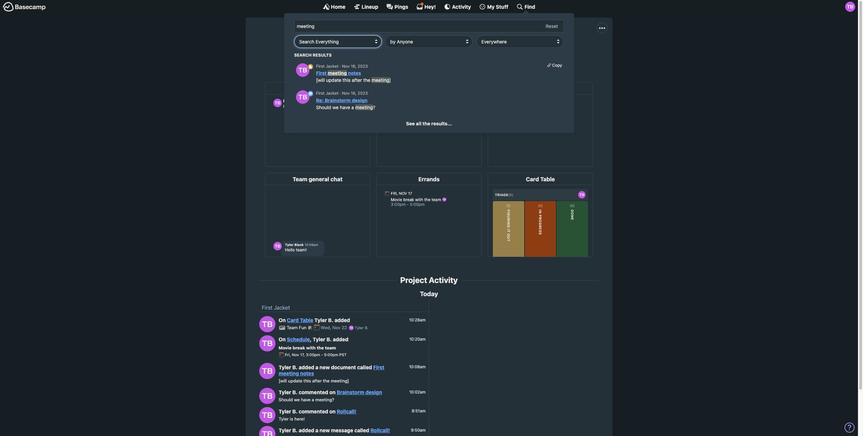 Task type: locate. For each thing, give the bounding box(es) containing it.
b. for tyler b.
[[365, 326, 369, 330]]

0 horizontal spatial and
[[460, 46, 469, 52]]

1 · from the top
[[340, 64, 341, 69]]

this up should we have a meeting?
[[304, 378, 311, 384]]

tyler black image
[[296, 63, 309, 77], [259, 363, 275, 379], [259, 388, 275, 405], [259, 407, 275, 424]]

b. up should we have a meeting?
[[293, 390, 298, 396]]

2 on from the top
[[330, 409, 336, 415]]

0 horizontal spatial rollcall! link
[[337, 409, 357, 415]]

notes down "first" in the top of the page
[[348, 70, 361, 76]]

1 for search image from the top
[[308, 64, 313, 69]]

see all the results…
[[406, 121, 452, 127]]

tyler black image for rollcall!
[[259, 407, 275, 424]]

the inside movie break with the team fri, nov 17, 3:00pm -     5:00pm pst
[[317, 345, 324, 351]]

rabits
[[445, 46, 459, 52]]

for search image for first
[[308, 64, 313, 69]]

brainstorm
[[325, 97, 351, 103], [337, 390, 364, 396]]

nov left '17,'
[[292, 353, 299, 357]]

0 vertical spatial this
[[343, 77, 351, 83]]

pings
[[395, 4, 408, 10]]

0 vertical spatial after
[[352, 77, 362, 83]]

design
[[352, 97, 368, 103], [366, 390, 382, 396]]

first for first jacket
[[262, 305, 273, 311]]

project
[[400, 276, 427, 285]]

on for rollcall!
[[330, 409, 336, 415]]

this inside first jacket · nov 16, 2023 first meeting notes [will update this after the meeting ]
[[343, 77, 351, 83]]

tyler for tyler b. added a new document called
[[279, 365, 291, 371]]

we inside first jacket · nov 16, 2023 re: brainstorm design should we have a meeting ?
[[333, 104, 339, 110]]

colors! left the a
[[496, 46, 513, 52]]

1 horizontal spatial after
[[352, 77, 362, 83]]

for search image
[[308, 64, 313, 69], [308, 91, 313, 96]]

first inside first jacket let's create the first jacket of the company! i am thinking rabits and strips and colors! a lot of colors!
[[400, 31, 422, 44]]

1 vertical spatial on
[[330, 409, 336, 415]]

0 vertical spatial on
[[279, 318, 286, 324]]

10:28am element
[[409, 318, 426, 323]]

1 vertical spatial on
[[279, 337, 286, 343]]

new down -
[[320, 365, 330, 371]]

0 vertical spatial brainstorm
[[325, 97, 351, 103]]

tyler left is
[[279, 416, 289, 422]]

Search for… search field
[[294, 20, 564, 32]]

1 vertical spatial have
[[301, 397, 311, 403]]

nov
[[342, 64, 350, 69], [342, 91, 350, 96], [333, 325, 341, 331], [292, 353, 299, 357]]

0 vertical spatial for search image
[[308, 64, 313, 69]]

0 horizontal spatial notes
[[300, 371, 314, 377]]

?
[[373, 104, 375, 110]]

2023 inside first jacket · nov 16, 2023 first meeting notes [will update this after the meeting ]
[[358, 64, 368, 69]]

meeting down results at the left of the page
[[328, 70, 347, 76]]

message
[[331, 428, 353, 434]]

0 horizontal spatial we
[[294, 397, 300, 403]]

nov up re: brainstorm design link
[[342, 91, 350, 96]]

0 horizontal spatial colors!
[[496, 46, 513, 52]]

rollcall! link
[[337, 409, 357, 415], [371, 428, 390, 434]]

on
[[330, 390, 336, 396], [330, 409, 336, 415]]

-
[[321, 353, 323, 357]]

thinking
[[424, 46, 444, 52]]

0 vertical spatial rollcall! link
[[337, 409, 357, 415]]

update up re: brainstorm design link
[[326, 77, 341, 83]]

1 horizontal spatial and
[[486, 46, 495, 52]]

0 horizontal spatial this
[[304, 378, 311, 384]]

first jacket link
[[262, 305, 290, 311]]

0 horizontal spatial rollcall!
[[337, 409, 357, 415]]

[will
[[316, 77, 325, 83], [279, 378, 287, 384]]

tyler black image
[[846, 2, 856, 12], [296, 91, 309, 104], [259, 316, 275, 332], [349, 326, 354, 331], [259, 335, 275, 352], [259, 426, 275, 436]]

re:
[[316, 97, 324, 103]]

1 vertical spatial called
[[355, 428, 369, 434]]

2 and from the left
[[486, 46, 495, 52]]

the down first meeting notes link
[[323, 378, 330, 384]]

on for on schedule ,       tyler b. added
[[279, 337, 286, 343]]

should
[[316, 104, 331, 110], [279, 397, 293, 403]]

tyler black image for first meeting notes
[[259, 363, 275, 379]]

0 vertical spatial activity
[[452, 4, 471, 10]]

have down re: brainstorm design link
[[340, 104, 350, 110]]

2023 inside first jacket · nov 16, 2023 re: brainstorm design should we have a meeting ?
[[358, 91, 368, 96]]

notes inside 'first meeting notes'
[[300, 371, 314, 377]]

· inside first jacket · nov 16, 2023 first meeting notes [will update this after the meeting ]
[[340, 64, 341, 69]]

0 vertical spatial update
[[326, 77, 341, 83]]

notes up the [will update this after the meeting]
[[300, 371, 314, 377]]

have up tyler b. commented on rollcall!
[[301, 397, 311, 403]]

[will down the fri,
[[279, 378, 287, 384]]

9:51am element
[[412, 409, 426, 414]]

after down tyler b. added a new document called
[[312, 378, 322, 384]]

b. down tyler is here!
[[293, 428, 298, 434]]

16,
[[351, 64, 357, 69], [351, 91, 357, 96]]

brainstorm down meeting]
[[337, 390, 364, 396]]

b. up tyler is here!
[[293, 409, 298, 415]]

1 commented from the top
[[299, 390, 328, 396]]

tyler
[[315, 318, 327, 324], [355, 326, 364, 330], [313, 337, 325, 343], [279, 365, 291, 371], [279, 390, 291, 396], [279, 409, 291, 415], [279, 416, 289, 422], [279, 428, 291, 434]]

[will update this after the meeting]
[[279, 378, 349, 384]]

0 vertical spatial should
[[316, 104, 331, 110]]

called for message
[[355, 428, 369, 434]]

after up first jacket · nov 16, 2023 re: brainstorm design should we have a meeting ?
[[352, 77, 362, 83]]

meeting up ? at left
[[372, 77, 389, 83]]

0 vertical spatial have
[[340, 104, 350, 110]]

of right lot at the top
[[531, 46, 535, 52]]

and right strips
[[486, 46, 495, 52]]

0 vertical spatial called
[[357, 365, 372, 371]]

a for should we have a meeting?
[[312, 397, 314, 403]]

tyler up is
[[279, 409, 291, 415]]

tyler for tyler is here!
[[279, 416, 289, 422]]

1 on from the top
[[330, 390, 336, 396]]

first inside first jacket · nov 16, 2023 re: brainstorm design should we have a meeting ?
[[316, 91, 325, 96]]

here!
[[295, 416, 305, 422]]

create
[[318, 46, 334, 52]]

10:08am
[[409, 365, 426, 370]]

0 vertical spatial nov 16, 2023 element
[[342, 64, 368, 69]]

0 vertical spatial notes
[[348, 70, 361, 76]]

a left meeting? in the bottom left of the page
[[312, 397, 314, 403]]

fun
[[299, 325, 307, 331]]

a for tyler b. added a new message called rollcall!
[[316, 428, 319, 434]]

b. for tyler b. added a new document called
[[293, 365, 298, 371]]

jacket down results at the left of the page
[[326, 64, 339, 69]]

1 16, from the top
[[351, 64, 357, 69]]

jacket up thinking
[[425, 31, 459, 44]]

1 vertical spatial new
[[320, 428, 330, 434]]

table
[[300, 318, 313, 324]]

0 vertical spatial we
[[333, 104, 339, 110]]

0 vertical spatial 2023
[[358, 64, 368, 69]]

on up meeting? in the bottom left of the page
[[330, 390, 336, 396]]

commented up should we have a meeting?
[[299, 390, 328, 396]]

2 for search image from the top
[[308, 91, 313, 96]]

1 horizontal spatial notes
[[348, 70, 361, 76]]

1 vertical spatial after
[[312, 378, 322, 384]]

16, down "first" in the top of the page
[[351, 64, 357, 69]]

0 vertical spatial on
[[330, 390, 336, 396]]

1 horizontal spatial update
[[326, 77, 341, 83]]

the left company!
[[378, 46, 386, 52]]

a
[[352, 104, 354, 110], [316, 365, 319, 371], [312, 397, 314, 403], [316, 428, 319, 434]]

jacket
[[425, 31, 459, 44], [326, 64, 339, 69], [326, 91, 339, 96], [274, 305, 290, 311]]

have
[[340, 104, 350, 110], [301, 397, 311, 403]]

2 16, from the top
[[351, 91, 357, 96]]

16, up re: brainstorm design link
[[351, 91, 357, 96]]

the inside first jacket · nov 16, 2023 first meeting notes [will update this after the meeting ]
[[363, 77, 371, 83]]

None reset field
[[543, 22, 562, 31]]

0 vertical spatial design
[[352, 97, 368, 103]]

brainstorm inside first jacket · nov 16, 2023 re: brainstorm design should we have a meeting ?
[[325, 97, 351, 103]]

nov 16, 2023 element down "first" in the top of the page
[[342, 64, 368, 69]]

jacket
[[355, 46, 370, 52]]

1 vertical spatial rollcall! link
[[371, 428, 390, 434]]

commented down should we have a meeting?
[[299, 409, 328, 415]]

meeting inside first jacket · nov 16, 2023 re: brainstorm design should we have a meeting ?
[[355, 104, 373, 110]]

break
[[293, 345, 305, 351]]

my
[[487, 4, 495, 10]]

called right document
[[357, 365, 372, 371]]

16, inside first jacket · nov 16, 2023 first meeting notes [will update this after the meeting ]
[[351, 64, 357, 69]]

the left ]
[[363, 77, 371, 83]]

[will inside first jacket · nov 16, 2023 first meeting notes [will update this after the meeting ]
[[316, 77, 325, 83]]

rollcall!
[[337, 409, 357, 415], [371, 428, 390, 434]]

see
[[406, 121, 415, 127]]

1 vertical spatial nov 16, 2023 element
[[342, 91, 368, 96]]

0 vertical spatial ·
[[340, 64, 341, 69]]

notes
[[348, 70, 361, 76], [300, 371, 314, 377]]

a for tyler b. added a new document called
[[316, 365, 319, 371]]

we down re: brainstorm design link
[[333, 104, 339, 110]]

1 horizontal spatial of
[[531, 46, 535, 52]]

1 vertical spatial [will
[[279, 378, 287, 384]]

1 vertical spatial update
[[288, 378, 303, 384]]

1 horizontal spatial rollcall! link
[[371, 428, 390, 434]]

first inside 'first meeting notes'
[[373, 365, 385, 371]]

b. up the wed, nov 22
[[328, 318, 333, 324]]

first for first meeting notes
[[373, 365, 385, 371]]

search
[[294, 52, 312, 58]]

a down re: brainstorm design link
[[352, 104, 354, 110]]

new for document
[[320, 365, 330, 371]]

colors! up copy button
[[537, 46, 553, 52]]

1 vertical spatial activity
[[429, 276, 458, 285]]

1 vertical spatial 16,
[[351, 91, 357, 96]]

0 vertical spatial new
[[320, 365, 330, 371]]

the left "first" in the top of the page
[[335, 46, 343, 52]]

1 vertical spatial commented
[[299, 409, 328, 415]]

after inside first jacket · nov 16, 2023 first meeting notes [will update this after the meeting ]
[[352, 77, 362, 83]]

jacket up card
[[274, 305, 290, 311]]

nov 16, 2023 element for [will update this after the
[[342, 64, 368, 69]]

card table link
[[287, 318, 313, 324]]

1 2023 from the top
[[358, 64, 368, 69]]

1 horizontal spatial should
[[316, 104, 331, 110]]

of
[[371, 46, 376, 52], [531, 46, 535, 52]]

0 vertical spatial commented
[[299, 390, 328, 396]]

stuff
[[496, 4, 509, 10]]

main element
[[0, 0, 858, 133]]

a down 3:00pm
[[316, 365, 319, 371]]

1 new from the top
[[320, 365, 330, 371]]

1 horizontal spatial [will
[[316, 77, 325, 83]]

jacket inside first jacket let's create the first jacket of the company! i am thinking rabits and strips and colors! a lot of colors!
[[425, 31, 459, 44]]

b.
[[328, 318, 333, 324], [365, 326, 369, 330], [327, 337, 332, 343], [293, 365, 298, 371], [293, 390, 298, 396], [293, 409, 298, 415], [293, 428, 298, 434]]

search results
[[294, 52, 332, 58]]

tyler down the fri,
[[279, 365, 291, 371]]

17,
[[300, 353, 305, 357]]

update up should we have a meeting?
[[288, 378, 303, 384]]

colors!
[[496, 46, 513, 52], [537, 46, 553, 52]]

tyler b. added a new document called
[[279, 365, 373, 371]]

jacket inside first jacket · nov 16, 2023 re: brainstorm design should we have a meeting ?
[[326, 91, 339, 96]]

1 vertical spatial notes
[[300, 371, 314, 377]]

2 on from the top
[[279, 337, 286, 343]]

0 horizontal spatial after
[[312, 378, 322, 384]]

this up first jacket · nov 16, 2023 re: brainstorm design should we have a meeting ?
[[343, 77, 351, 83]]

on down meeting? in the bottom left of the page
[[330, 409, 336, 415]]

update
[[326, 77, 341, 83], [288, 378, 303, 384]]

1 nov 16, 2023 element from the top
[[342, 64, 368, 69]]

2 2023 from the top
[[358, 91, 368, 96]]

· inside first jacket · nov 16, 2023 re: brainstorm design should we have a meeting ?
[[340, 91, 341, 96]]

activity up today
[[429, 276, 458, 285]]

0 vertical spatial [will
[[316, 77, 325, 83]]

2023
[[358, 64, 368, 69], [358, 91, 368, 96]]

first
[[400, 31, 422, 44], [316, 64, 325, 69], [316, 70, 327, 76], [316, 91, 325, 96], [262, 305, 273, 311], [373, 365, 385, 371]]

1 vertical spatial for search image
[[308, 91, 313, 96]]

on up movie
[[279, 337, 286, 343]]

added down the here!
[[299, 428, 314, 434]]

the up -
[[317, 345, 324, 351]]

tyler for tyler b. commented on rollcall!
[[279, 409, 291, 415]]

should up is
[[279, 397, 293, 403]]

2 nov 16, 2023 element from the top
[[342, 91, 368, 96]]

[will up re:
[[316, 77, 325, 83]]

b. right 22
[[365, 326, 369, 330]]

for search image for re: brainstorm design
[[308, 91, 313, 96]]

should inside first jacket · nov 16, 2023 re: brainstorm design should we have a meeting ?
[[316, 104, 331, 110]]

jacket for first jacket · nov 16, 2023 re: brainstorm design should we have a meeting ?
[[326, 91, 339, 96]]

1 colors! from the left
[[496, 46, 513, 52]]

activity
[[452, 4, 471, 10], [429, 276, 458, 285]]

first jacket · nov 16, 2023 first meeting notes [will update this after the meeting ]
[[316, 64, 391, 83]]

a down tyler b. commented on rollcall!
[[316, 428, 319, 434]]

b. for tyler b. commented on brainstorm design
[[293, 390, 298, 396]]

meeting
[[328, 70, 347, 76], [372, 77, 389, 83], [355, 104, 373, 110], [279, 371, 299, 377]]

3:00pm
[[306, 353, 320, 357]]

we up the here!
[[294, 397, 300, 403]]

meeting?
[[316, 397, 334, 403]]

document
[[331, 365, 356, 371]]

0 vertical spatial 16,
[[351, 64, 357, 69]]

new left message on the left of page
[[320, 428, 330, 434]]

after
[[352, 77, 362, 83], [312, 378, 322, 384]]

should down re:
[[316, 104, 331, 110]]

added
[[335, 318, 350, 324], [333, 337, 349, 343], [299, 365, 314, 371], [299, 428, 314, 434]]

added up 22
[[335, 318, 350, 324]]

strips
[[471, 46, 484, 52]]

nov left 22
[[333, 325, 341, 331]]

jacket inside first jacket · nov 16, 2023 first meeting notes [will update this after the meeting ]
[[326, 64, 339, 69]]

1 vertical spatial 2023
[[358, 91, 368, 96]]

nov inside movie break with the team fri, nov 17, 3:00pm -     5:00pm pst
[[292, 353, 299, 357]]

0 horizontal spatial have
[[301, 397, 311, 403]]

rollcall! link for tyler b. added a new message called
[[371, 428, 390, 434]]

with
[[306, 345, 316, 351]]

meeting down the fri,
[[279, 371, 299, 377]]

activity left my
[[452, 4, 471, 10]]

b. down break
[[293, 365, 298, 371]]

2 · from the top
[[340, 91, 341, 96]]

1 horizontal spatial we
[[333, 104, 339, 110]]

meeting down re: brainstorm design link
[[355, 104, 373, 110]]

a inside first jacket · nov 16, 2023 re: brainstorm design should we have a meeting ?
[[352, 104, 354, 110]]

2 colors! from the left
[[537, 46, 553, 52]]

1 vertical spatial ·
[[340, 91, 341, 96]]

1 horizontal spatial rollcall!
[[371, 428, 390, 434]]

tyler right 22
[[355, 326, 364, 330]]

nov inside first jacket · nov 16, 2023 first meeting notes [will update this after the meeting ]
[[342, 64, 350, 69]]

0 horizontal spatial update
[[288, 378, 303, 384]]

tyler for tyler b. commented on brainstorm design
[[279, 390, 291, 396]]

2 new from the top
[[320, 428, 330, 434]]

on for on card table tyler b. added
[[279, 318, 286, 324]]

10:20am element
[[409, 337, 426, 342]]

1 vertical spatial this
[[304, 378, 311, 384]]

2023 down first jacket · nov 16, 2023 first meeting notes [will update this after the meeting ]
[[358, 91, 368, 96]]

on left card
[[279, 318, 286, 324]]

tyler up should we have a meeting?
[[279, 390, 291, 396]]

and
[[460, 46, 469, 52], [486, 46, 495, 52]]

1 horizontal spatial have
[[340, 104, 350, 110]]

tyler for tyler b. added a new message called rollcall!
[[279, 428, 291, 434]]

1 vertical spatial should
[[279, 397, 293, 403]]

1 horizontal spatial this
[[343, 77, 351, 83]]

the
[[335, 46, 343, 52], [378, 46, 386, 52], [363, 77, 371, 83], [423, 121, 430, 127], [317, 345, 324, 351], [323, 378, 330, 384]]

10:20am
[[409, 337, 426, 342]]

2 commented from the top
[[299, 409, 328, 415]]

of right the jacket
[[371, 46, 376, 52]]

nov 16, 2023 element up re: brainstorm design link
[[342, 91, 368, 96]]

meeting inside 'first meeting notes'
[[279, 371, 299, 377]]

and left strips
[[460, 46, 469, 52]]

called for document
[[357, 365, 372, 371]]

2023 down the jacket
[[358, 64, 368, 69]]

16, inside first jacket · nov 16, 2023 re: brainstorm design should we have a meeting ?
[[351, 91, 357, 96]]

commented for brainstorm design
[[299, 390, 328, 396]]

nov 16, 2023 element
[[342, 64, 368, 69], [342, 91, 368, 96]]

called right message on the left of page
[[355, 428, 369, 434]]

0 horizontal spatial of
[[371, 46, 376, 52]]

brainstorm right re:
[[325, 97, 351, 103]]

1 horizontal spatial colors!
[[537, 46, 553, 52]]

switch accounts image
[[3, 2, 46, 12]]

0 horizontal spatial [will
[[279, 378, 287, 384]]

tyler down is
[[279, 428, 291, 434]]

1 vertical spatial we
[[294, 397, 300, 403]]

tyler black image for brainstorm design
[[259, 388, 275, 405]]

nov down "first" in the top of the page
[[342, 64, 350, 69]]

jacket up re: brainstorm design link
[[326, 91, 339, 96]]

notes inside first jacket · nov 16, 2023 first meeting notes [will update this after the meeting ]
[[348, 70, 361, 76]]

1 on from the top
[[279, 318, 286, 324]]



Task type: describe. For each thing, give the bounding box(es) containing it.
update inside first jacket · nov 16, 2023 first meeting notes [will update this after the meeting ]
[[326, 77, 341, 83]]

nov inside first jacket · nov 16, 2023 re: brainstorm design should we have a meeting ?
[[342, 91, 350, 96]]

b. for tyler b. commented on rollcall!
[[293, 409, 298, 415]]

brainstorm design link
[[337, 390, 382, 396]]

10:28am
[[409, 318, 426, 323]]

see all the results… link
[[406, 121, 452, 127]]

first for first jacket let's create the first jacket of the company! i am thinking rabits and strips and colors! a lot of colors!
[[400, 31, 422, 44]]

1 and from the left
[[460, 46, 469, 52]]

find button
[[517, 3, 535, 10]]

9:51am
[[412, 409, 426, 414]]

0 vertical spatial rollcall!
[[337, 409, 357, 415]]

tyler b. commented on rollcall!
[[279, 409, 357, 415]]

should we have a meeting?
[[279, 397, 334, 403]]

company!
[[387, 46, 411, 52]]

schedule
[[287, 337, 310, 343]]

all
[[416, 121, 422, 127]]

pst
[[339, 353, 347, 357]]

card
[[287, 318, 299, 324]]

fri,
[[285, 353, 291, 357]]

re: brainstorm design link
[[316, 97, 368, 103]]

rollcall! link for tyler b. commented on
[[337, 409, 357, 415]]

activity inside activity link
[[452, 4, 471, 10]]

first jacket
[[262, 305, 290, 311]]

lot
[[519, 46, 529, 52]]

nov 16, 2023 element for should we have a
[[342, 91, 368, 96]]

none reset field inside main element
[[543, 22, 562, 31]]

movie break with the team fri, nov 17, 3:00pm -     5:00pm pst
[[279, 345, 347, 357]]

16, for design
[[351, 91, 357, 96]]

jacket for first jacket
[[274, 305, 290, 311]]

the right all
[[423, 121, 430, 127]]

· for meeting
[[340, 64, 341, 69]]

b. for tyler b. added a new message called rollcall!
[[293, 428, 298, 434]]

pings button
[[387, 3, 408, 10]]

first meeting notes link
[[279, 365, 385, 377]]

9:50am
[[411, 428, 426, 433]]

my stuff
[[487, 4, 509, 10]]

lineup link
[[354, 3, 378, 10]]

on schedule ,       tyler b. added
[[279, 337, 349, 343]]

hey! button
[[417, 2, 436, 10]]

added down '17,'
[[299, 365, 314, 371]]

home link
[[323, 3, 346, 10]]

wed,
[[321, 325, 331, 331]]

new for message
[[320, 428, 330, 434]]

on for brainstorm
[[330, 390, 336, 396]]

on card table tyler b. added
[[279, 318, 350, 324]]

results…
[[432, 121, 452, 127]]

tyler right the ,
[[313, 337, 325, 343]]

added down 22
[[333, 337, 349, 343]]

first
[[344, 46, 354, 52]]

tyler is here!
[[279, 416, 305, 422]]

have inside first jacket · nov 16, 2023 re: brainstorm design should we have a meeting ?
[[340, 104, 350, 110]]

1 vertical spatial rollcall!
[[371, 428, 390, 434]]

b. up team
[[327, 337, 332, 343]]

2023 for notes
[[358, 64, 368, 69]]

wed, nov 22
[[321, 325, 348, 331]]

team fun
[[287, 325, 308, 331]]

first jacket let's create the first jacket of the company! i am thinking rabits and strips and colors! a lot of colors!
[[305, 31, 553, 52]]

i
[[412, 46, 414, 52]]

tyler for tyler b.
[[355, 326, 364, 330]]

team
[[287, 325, 298, 331]]

,
[[310, 337, 312, 343]]

design inside first jacket · nov 16, 2023 re: brainstorm design should we have a meeting ?
[[352, 97, 368, 103]]

let's
[[305, 46, 317, 52]]

2 of from the left
[[531, 46, 535, 52]]

home
[[331, 4, 346, 10]]

first meeting notes
[[279, 365, 385, 377]]

schedule link
[[287, 337, 310, 343]]

tyler up wed, at the bottom of page
[[315, 318, 327, 324]]

activity link
[[444, 3, 471, 10]]

10:02am element
[[409, 390, 426, 395]]

16, for notes
[[351, 64, 357, 69]]

tyler b. commented on brainstorm design
[[279, 390, 382, 396]]

a
[[514, 46, 518, 52]]

meeting]
[[331, 378, 349, 384]]

copy
[[552, 63, 562, 68]]

5:00pm
[[324, 353, 338, 357]]

first jacket · nov 16, 2023 re: brainstorm design should we have a meeting ?
[[316, 91, 375, 110]]

1 of from the left
[[371, 46, 376, 52]]

1 vertical spatial brainstorm
[[337, 390, 364, 396]]

10:02am
[[409, 390, 426, 395]]

]
[[389, 77, 391, 83]]

2023 for design
[[358, 91, 368, 96]]

10:08am element
[[409, 365, 426, 370]]

movie
[[279, 345, 292, 351]]

jacket for first jacket · nov 16, 2023 first meeting notes [will update this after the meeting ]
[[326, 64, 339, 69]]

first for first jacket · nov 16, 2023 re: brainstorm design should we have a meeting ?
[[316, 91, 325, 96]]

hey!
[[425, 4, 436, 10]]

copy button
[[547, 62, 562, 69]]

commented for rollcall!
[[299, 409, 328, 415]]

my stuff button
[[479, 3, 509, 10]]

movie break with the team link
[[279, 345, 336, 351]]

1 vertical spatial design
[[366, 390, 382, 396]]

am
[[415, 46, 423, 52]]

project activity
[[400, 276, 458, 285]]

jacket for first jacket let's create the first jacket of the company! i am thinking rabits and strips and colors! a lot of colors!
[[425, 31, 459, 44]]

is
[[290, 416, 293, 422]]

lineup
[[362, 4, 378, 10]]

9:50am element
[[411, 428, 426, 433]]

team
[[325, 345, 336, 351]]

22
[[342, 325, 347, 331]]

find
[[525, 4, 535, 10]]

· for brainstorm
[[340, 91, 341, 96]]

today
[[420, 290, 438, 298]]

0 horizontal spatial should
[[279, 397, 293, 403]]

tyler b.
[[354, 326, 369, 330]]

first for first jacket · nov 16, 2023 first meeting notes [will update this after the meeting ]
[[316, 64, 325, 69]]

tyler b. added a new message called rollcall!
[[279, 428, 390, 434]]

results
[[313, 52, 332, 58]]



Task type: vqa. For each thing, say whether or not it's contained in the screenshot.


